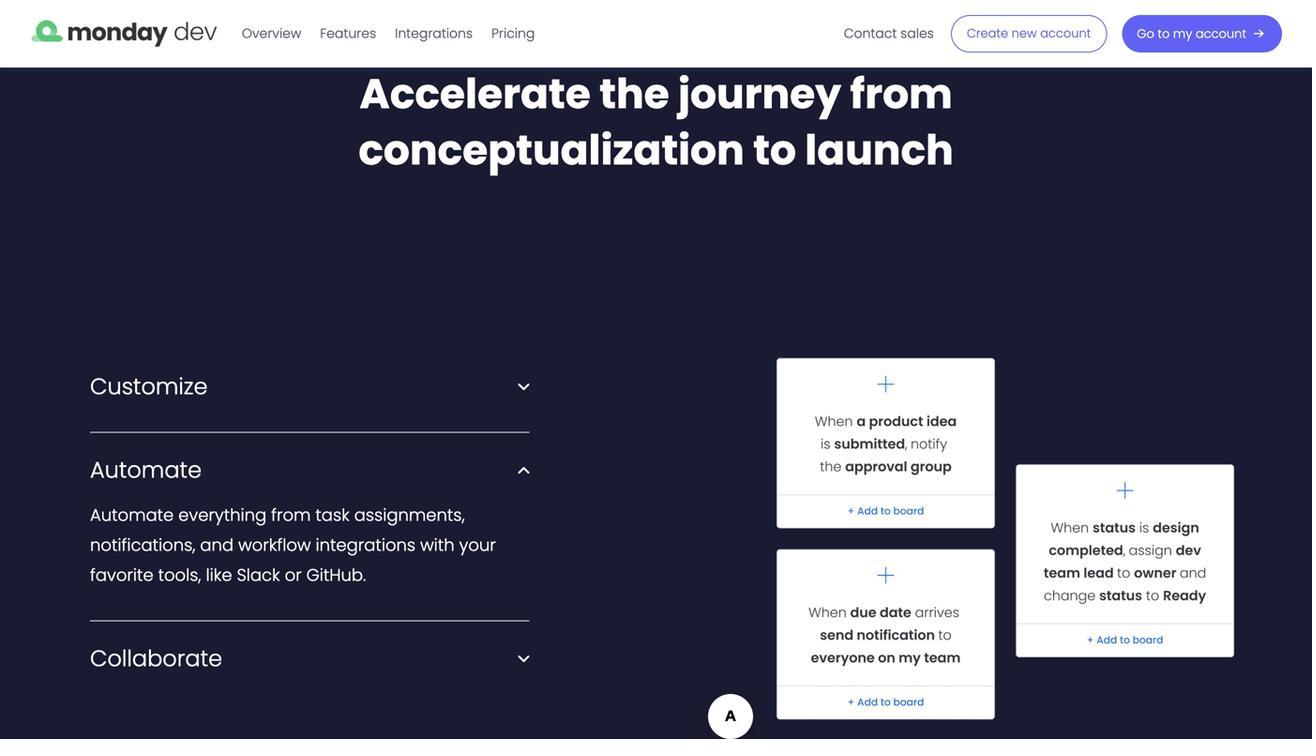 Task type: locate. For each thing, give the bounding box(es) containing it.
0 horizontal spatial from
[[271, 503, 311, 527]]

1 vertical spatial to
[[753, 122, 797, 179]]

sales
[[901, 24, 934, 43]]

1 horizontal spatial account
[[1196, 25, 1247, 42]]

contact sales button
[[835, 19, 944, 49]]

0 horizontal spatial account
[[1041, 25, 1091, 42]]

account right my
[[1196, 25, 1247, 42]]

pricing
[[492, 24, 535, 43]]

features link
[[311, 19, 386, 49]]

from
[[850, 65, 953, 123], [271, 503, 311, 527]]

overview
[[242, 24, 301, 43]]

account right the new
[[1041, 25, 1091, 42]]

go to my account button
[[1122, 15, 1283, 53]]

pricing link
[[482, 19, 544, 49]]

automate
[[90, 503, 174, 527]]

from up workflow
[[271, 503, 311, 527]]

the
[[600, 65, 670, 123]]

account inside button
[[1041, 25, 1091, 42]]

from inside automate everything from task assignments, notifications, and workflow integrations with your favorite tools, like slack or github.
[[271, 503, 311, 527]]

like
[[206, 564, 232, 587]]

journey
[[678, 65, 842, 123]]

1 horizontal spatial to
[[1158, 25, 1170, 42]]

1 horizontal spatial from
[[850, 65, 953, 123]]

create
[[967, 25, 1009, 42]]

from down 'contact sales' button
[[850, 65, 953, 123]]

go
[[1137, 25, 1155, 42]]

create new account
[[967, 25, 1091, 42]]

accelerate
[[360, 65, 591, 123]]

slack
[[237, 564, 280, 587]]

0 vertical spatial to
[[1158, 25, 1170, 42]]

contact sales
[[844, 24, 934, 43]]

contact
[[844, 24, 897, 43]]

monday.com dev image
[[30, 12, 218, 52]]

0 vertical spatial from
[[850, 65, 953, 123]]

account inside button
[[1196, 25, 1247, 42]]

features
[[320, 24, 376, 43]]

favorite
[[90, 564, 154, 587]]

tab list
[[90, 380, 530, 463]]

to
[[1158, 25, 1170, 42], [753, 122, 797, 179]]

automate everything from task assignments, notifications, and workflow integrations with your favorite tools, like slack or github. tab
[[90, 463, 530, 591]]

task
[[316, 503, 350, 527]]

1 vertical spatial from
[[271, 503, 311, 527]]

account
[[1041, 25, 1091, 42], [1196, 25, 1247, 42]]

notifications,
[[90, 533, 196, 557]]

automate repetitive processes image
[[656, 324, 1313, 739]]

from inside accelerate the journey from conceptualization to launch
[[850, 65, 953, 123]]

0 horizontal spatial to
[[753, 122, 797, 179]]

integrations
[[395, 24, 473, 43]]



Task type: vqa. For each thing, say whether or not it's contained in the screenshot.
Automate
yes



Task type: describe. For each thing, give the bounding box(es) containing it.
to inside button
[[1158, 25, 1170, 42]]

your
[[459, 533, 496, 557]]

github.
[[306, 564, 366, 587]]

integrations link
[[386, 19, 482, 49]]

everything
[[178, 503, 267, 527]]

accelerate the journey from conceptualization to launch
[[359, 65, 954, 179]]

hero option 2 image
[[0, 0, 1313, 36]]

create new account button
[[951, 15, 1107, 53]]

assignments,
[[354, 503, 465, 527]]

new
[[1012, 25, 1037, 42]]

integrations
[[316, 533, 416, 557]]

launch
[[805, 122, 954, 179]]

my
[[1174, 25, 1193, 42]]

conceptualization
[[359, 122, 745, 179]]

to inside accelerate the journey from conceptualization to launch
[[753, 122, 797, 179]]

overview link
[[233, 19, 311, 49]]

and
[[200, 533, 234, 557]]

or
[[285, 564, 302, 587]]

workflow
[[238, 533, 311, 557]]

automate everything from task assignments, notifications, and workflow integrations with your favorite tools, like slack or github. tab list
[[90, 463, 530, 652]]

with
[[420, 533, 455, 557]]

main element
[[233, 0, 1283, 68]]

automate everything from task assignments, notifications, and workflow integrations with your favorite tools, like slack or github.
[[90, 503, 496, 587]]

go to my account
[[1137, 25, 1247, 42]]

tools,
[[158, 564, 201, 587]]



